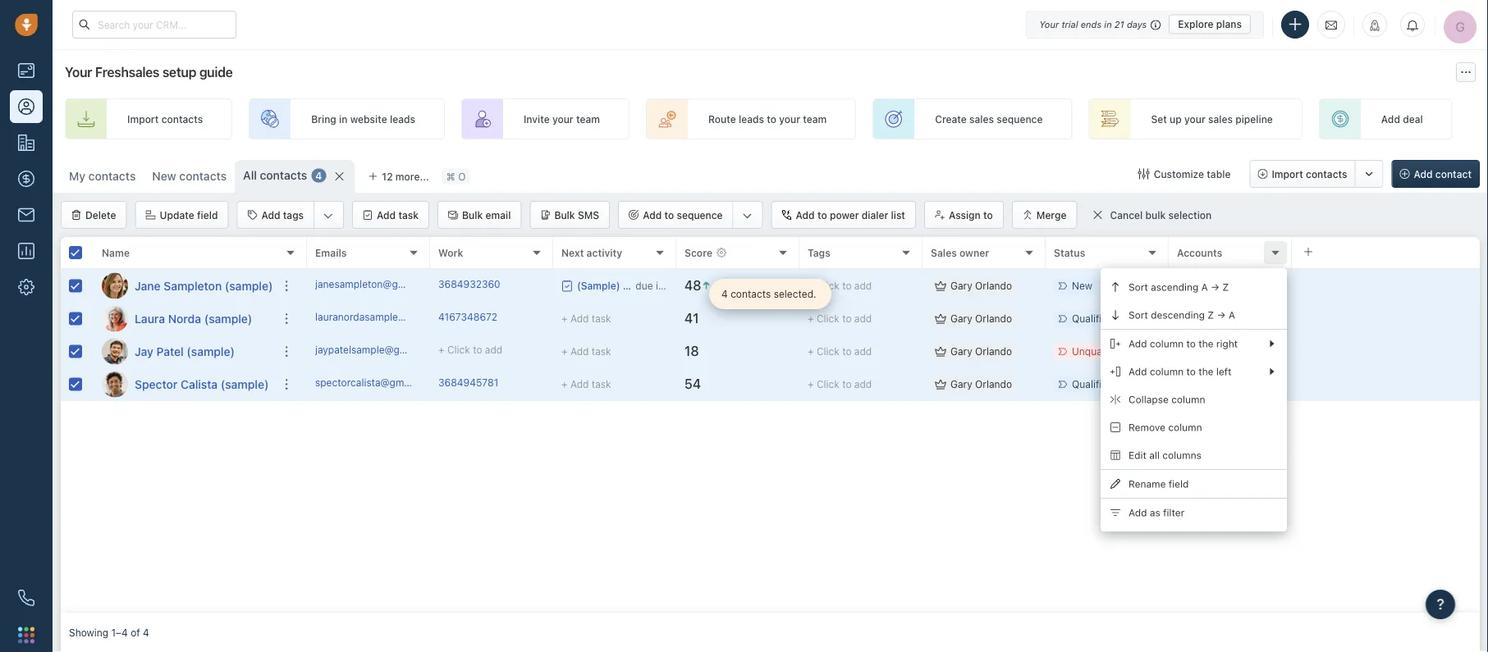 Task type: locate. For each thing, give the bounding box(es) containing it.
2 orlando from the top
[[976, 313, 1013, 325]]

container_wx8msf4aqz5i3rn1 image for new
[[935, 280, 947, 292]]

contacts
[[161, 113, 203, 125], [1307, 168, 1348, 180], [260, 169, 307, 182], [88, 170, 136, 183], [179, 170, 227, 183], [731, 289, 771, 300]]

add for 18
[[855, 346, 872, 358]]

row group containing jane sampleton (sample)
[[61, 270, 307, 402]]

1 horizontal spatial leads
[[739, 113, 765, 125]]

jay patel (sample) link
[[135, 344, 235, 360]]

angle down image inside add tags group
[[324, 208, 334, 224]]

new for new
[[1073, 280, 1093, 292]]

add column to the left
[[1129, 366, 1232, 378]]

1 the from the top
[[1199, 338, 1214, 350]]

freshworks switcher image
[[18, 628, 34, 644]]

2 vertical spatial + add task
[[562, 379, 611, 391]]

angle down image for add tags
[[324, 208, 334, 224]]

orlando for 41
[[976, 313, 1013, 325]]

spector
[[135, 378, 178, 391]]

4 gary orlando from the top
[[951, 379, 1013, 390]]

cell for 41
[[1293, 303, 1481, 335]]

container_wx8msf4aqz5i3rn1 image down 'sales'
[[935, 313, 947, 325]]

grid containing 48
[[61, 236, 1481, 613]]

add for add contact
[[1415, 168, 1434, 180]]

3 + click to add from the top
[[808, 346, 872, 358]]

sort inside the sort ascending a → z menu item
[[1129, 282, 1149, 293]]

import down your freshsales setup guide at the top of page
[[127, 113, 159, 125]]

1 cell from the top
[[1293, 270, 1481, 302]]

your right route
[[780, 113, 801, 125]]

3684945781 link
[[439, 376, 499, 394]]

0 vertical spatial import contacts
[[127, 113, 203, 125]]

bulk inside 'button'
[[555, 209, 575, 221]]

widgetz.io (sample)
[[1178, 280, 1271, 292]]

e
[[1178, 346, 1184, 358]]

name
[[102, 247, 130, 259]]

contacts inside grid
[[731, 289, 771, 300]]

0 horizontal spatial bulk
[[462, 209, 483, 221]]

2 gary from the top
[[951, 313, 973, 325]]

techcave (sample) link
[[1178, 379, 1265, 390]]

guide
[[199, 64, 233, 80]]

1 horizontal spatial your
[[780, 113, 801, 125]]

1 your from the left
[[553, 113, 574, 125]]

column down e
[[1150, 366, 1184, 378]]

laura norda (sample) link
[[135, 311, 252, 327]]

import contacts for import contacts button at the top right of the page
[[1272, 168, 1348, 180]]

0 vertical spatial z
[[1223, 282, 1230, 293]]

angle down image right the tags
[[324, 208, 334, 224]]

qualified
[[1073, 313, 1114, 325], [1073, 379, 1114, 390]]

1 team from the left
[[576, 113, 600, 125]]

cell for 18
[[1293, 336, 1481, 368]]

sort left descending
[[1129, 310, 1149, 321]]

1 horizontal spatial sales
[[1209, 113, 1234, 125]]

3 + add task from the top
[[562, 379, 611, 391]]

→
[[1211, 282, 1220, 293], [1218, 310, 1227, 321]]

1–4
[[111, 627, 128, 639]]

(sample) right "calista"
[[221, 378, 269, 391]]

0 horizontal spatial a
[[1202, 282, 1209, 293]]

the for left
[[1199, 366, 1214, 378]]

+ click to add
[[808, 280, 872, 292], [808, 313, 872, 325], [808, 346, 872, 358], [808, 379, 872, 390]]

widgetz.io (sample) link
[[1178, 280, 1271, 292]]

orlando for 18
[[976, 346, 1013, 358]]

field inside button
[[197, 209, 218, 221]]

1 vertical spatial + add task
[[562, 346, 611, 358]]

container_wx8msf4aqz5i3rn1 image
[[1093, 209, 1104, 221], [562, 280, 573, 292], [935, 280, 947, 292], [935, 346, 947, 358], [935, 379, 947, 391]]

(sample) down left
[[1224, 379, 1265, 390]]

task for 41
[[592, 313, 611, 325]]

qualified for 41
[[1073, 313, 1114, 325]]

container_wx8msf4aqz5i3rn1 image inside customize table button
[[1139, 168, 1150, 180]]

1 horizontal spatial angle down image
[[743, 208, 753, 224]]

21
[[1115, 19, 1125, 30]]

0 vertical spatial new
[[152, 170, 176, 183]]

route leads to your team
[[709, 113, 827, 125]]

(sample) for e corp (sample)
[[1212, 346, 1253, 358]]

work
[[439, 247, 464, 259]]

sales
[[970, 113, 995, 125], [1209, 113, 1234, 125]]

update
[[160, 209, 194, 221]]

your right 'up'
[[1185, 113, 1206, 125]]

z up acme inc (sample)
[[1223, 282, 1230, 293]]

press space to deselect this row. row containing laura norda (sample)
[[61, 303, 307, 336]]

jane sampleton (sample)
[[135, 279, 273, 293]]

inc
[[1207, 313, 1220, 325]]

container_wx8msf4aqz5i3rn1 image
[[1139, 168, 1150, 180], [935, 313, 947, 325]]

to inside button
[[665, 209, 674, 221]]

edit
[[1129, 450, 1147, 462]]

selected.
[[774, 289, 817, 300]]

add for add column to the left
[[1129, 366, 1148, 378]]

spector calista (sample) link
[[135, 377, 269, 393]]

column up columns
[[1169, 422, 1203, 434]]

54
[[685, 377, 701, 392]]

your inside invite your team link
[[553, 113, 574, 125]]

1 vertical spatial sort
[[1129, 310, 1149, 321]]

1 vertical spatial 4
[[722, 289, 728, 300]]

tags
[[808, 247, 831, 259]]

container_wx8msf4aqz5i3rn1 image left customize
[[1139, 168, 1150, 180]]

email
[[486, 209, 511, 221]]

2 sort from the top
[[1129, 310, 1149, 321]]

1 vertical spatial →
[[1218, 310, 1227, 321]]

2 your from the left
[[780, 113, 801, 125]]

4 + click to add from the top
[[808, 379, 872, 390]]

0 horizontal spatial team
[[576, 113, 600, 125]]

in left 21
[[1105, 19, 1113, 30]]

+ add task
[[562, 313, 611, 325], [562, 346, 611, 358], [562, 379, 611, 391]]

angle down image inside the add to sequence group
[[743, 208, 753, 224]]

click
[[817, 280, 840, 292], [817, 313, 840, 325], [448, 344, 470, 356], [817, 346, 840, 358], [817, 379, 840, 390]]

0 horizontal spatial container_wx8msf4aqz5i3rn1 image
[[935, 313, 947, 325]]

add for 41
[[855, 313, 872, 325]]

collapse column menu item
[[1101, 386, 1288, 414]]

descending
[[1152, 310, 1206, 321]]

1 gary orlando from the top
[[951, 280, 1013, 292]]

4
[[316, 170, 322, 181], [722, 289, 728, 300], [143, 627, 149, 639]]

field inside menu item
[[1169, 479, 1190, 490]]

contacts down add deal link
[[1307, 168, 1348, 180]]

0 vertical spatial sequence
[[997, 113, 1043, 125]]

1 vertical spatial in
[[339, 113, 348, 125]]

as
[[1150, 507, 1161, 519]]

+ add task for 54
[[562, 379, 611, 391]]

(sample)
[[225, 279, 273, 293], [1230, 280, 1271, 292], [204, 312, 252, 326], [1223, 313, 1264, 325], [187, 345, 235, 358], [1212, 346, 1253, 358], [221, 378, 269, 391], [1224, 379, 1265, 390]]

4 cell from the top
[[1293, 369, 1481, 401]]

→ down widgetz.io (sample) link
[[1218, 310, 1227, 321]]

columns
[[1163, 450, 1202, 462]]

2 angle down image from the left
[[743, 208, 753, 224]]

bulk for bulk sms
[[555, 209, 575, 221]]

angle down image
[[324, 208, 334, 224], [743, 208, 753, 224]]

1 horizontal spatial a
[[1229, 310, 1236, 321]]

acme inc (sample)
[[1178, 313, 1264, 325]]

sequence right create
[[997, 113, 1043, 125]]

name row
[[61, 237, 307, 270]]

bulk left email
[[462, 209, 483, 221]]

3 gary from the top
[[951, 346, 973, 358]]

import contacts inside button
[[1272, 168, 1348, 180]]

invite
[[524, 113, 550, 125]]

2 horizontal spatial your
[[1185, 113, 1206, 125]]

0 horizontal spatial leads
[[390, 113, 416, 125]]

4 inside all contacts 4
[[316, 170, 322, 181]]

gary orlando
[[951, 280, 1013, 292], [951, 313, 1013, 325], [951, 346, 1013, 358], [951, 379, 1013, 390]]

2 row group from the left
[[307, 270, 1481, 402]]

2 cell from the top
[[1293, 303, 1481, 335]]

0 horizontal spatial sales
[[970, 113, 995, 125]]

add contact
[[1415, 168, 1473, 180]]

sequence up score
[[677, 209, 723, 221]]

1 horizontal spatial 4
[[316, 170, 322, 181]]

1 vertical spatial import
[[1272, 168, 1304, 180]]

route
[[709, 113, 736, 125]]

1 horizontal spatial bulk
[[555, 209, 575, 221]]

column down descending
[[1150, 338, 1184, 350]]

1 sales from the left
[[970, 113, 995, 125]]

add inside menu item
[[1129, 507, 1148, 519]]

add tags group
[[237, 201, 344, 229]]

contacts inside import contacts link
[[161, 113, 203, 125]]

+ add task for 18
[[562, 346, 611, 358]]

1 sort from the top
[[1129, 282, 1149, 293]]

bulk left the sms
[[555, 209, 575, 221]]

1 horizontal spatial field
[[1169, 479, 1190, 490]]

your
[[1040, 19, 1060, 30], [65, 64, 92, 80]]

import down the "pipeline"
[[1272, 168, 1304, 180]]

3 cell from the top
[[1293, 336, 1481, 368]]

your left freshsales
[[65, 64, 92, 80]]

new inside press space to deselect this row. row
[[1073, 280, 1093, 292]]

1 horizontal spatial import contacts
[[1272, 168, 1348, 180]]

qualified down the unqualified
[[1073, 379, 1114, 390]]

1 vertical spatial your
[[65, 64, 92, 80]]

contacts left "selected."
[[731, 289, 771, 300]]

2 + click to add from the top
[[808, 313, 872, 325]]

(sample) up spector calista (sample)
[[187, 345, 235, 358]]

add as filter menu item
[[1101, 499, 1288, 527]]

sequence inside button
[[677, 209, 723, 221]]

bulk
[[462, 209, 483, 221], [555, 209, 575, 221]]

set
[[1152, 113, 1168, 125]]

table
[[1208, 168, 1231, 180]]

column inside remove column menu item
[[1169, 422, 1203, 434]]

2 qualified from the top
[[1073, 379, 1114, 390]]

press space to deselect this row. row
[[61, 270, 307, 303], [307, 270, 1481, 303], [61, 303, 307, 336], [307, 303, 1481, 336], [61, 336, 307, 369], [307, 336, 1481, 369], [61, 369, 307, 402], [307, 369, 1481, 402]]

(sample) right sampleton
[[225, 279, 273, 293]]

0 vertical spatial the
[[1199, 338, 1214, 350]]

cell
[[1293, 270, 1481, 302], [1293, 303, 1481, 335], [1293, 336, 1481, 368], [1293, 369, 1481, 401]]

import for import contacts button at the top right of the page
[[1272, 168, 1304, 180]]

s image
[[102, 372, 128, 398]]

press space to deselect this row. row containing spector calista (sample)
[[61, 369, 307, 402]]

import inside button
[[1272, 168, 1304, 180]]

invite your team link
[[462, 99, 630, 140]]

1 horizontal spatial container_wx8msf4aqz5i3rn1 image
[[1139, 168, 1150, 180]]

4 orlando from the top
[[976, 379, 1013, 390]]

field down columns
[[1169, 479, 1190, 490]]

0 vertical spatial 4
[[316, 170, 322, 181]]

1 vertical spatial z
[[1208, 310, 1215, 321]]

sort for sort descending z → a
[[1129, 310, 1149, 321]]

1 + click to add from the top
[[808, 280, 872, 292]]

1 qualified from the top
[[1073, 313, 1114, 325]]

4 gary from the top
[[951, 379, 973, 390]]

leads
[[390, 113, 416, 125], [739, 113, 765, 125]]

(sample) down jane sampleton (sample) link
[[204, 312, 252, 326]]

0 vertical spatial qualified
[[1073, 313, 1114, 325]]

your right invite at the top
[[553, 113, 574, 125]]

1 vertical spatial sequence
[[677, 209, 723, 221]]

press space to deselect this row. row containing 18
[[307, 336, 1481, 369]]

grid
[[61, 236, 1481, 613]]

→ up inc
[[1211, 282, 1220, 293]]

1 vertical spatial a
[[1229, 310, 1236, 321]]

import contacts
[[127, 113, 203, 125], [1272, 168, 1348, 180]]

add for add to power dialer list
[[796, 209, 815, 221]]

1 vertical spatial new
[[1073, 280, 1093, 292]]

sms
[[578, 209, 600, 221]]

add task button
[[352, 201, 430, 229]]

add inside 'button'
[[262, 209, 280, 221]]

0 horizontal spatial field
[[197, 209, 218, 221]]

(sample) up acme inc (sample) link
[[1230, 280, 1271, 292]]

angle down image right add to sequence
[[743, 208, 753, 224]]

container_wx8msf4aqz5i3rn1 image for qualified
[[935, 379, 947, 391]]

phone element
[[10, 582, 43, 615]]

0 vertical spatial container_wx8msf4aqz5i3rn1 image
[[1139, 168, 1150, 180]]

1 vertical spatial import contacts
[[1272, 168, 1348, 180]]

1 row group from the left
[[61, 270, 307, 402]]

column down techcave
[[1172, 394, 1206, 406]]

press space to deselect this row. row containing jane sampleton (sample)
[[61, 270, 307, 303]]

delete button
[[61, 201, 127, 229]]

41
[[685, 311, 699, 327]]

+ click to add for 18
[[808, 346, 872, 358]]

1 vertical spatial field
[[1169, 479, 1190, 490]]

customize table
[[1154, 168, 1231, 180]]

0 horizontal spatial in
[[339, 113, 348, 125]]

add
[[1382, 113, 1401, 125], [1415, 168, 1434, 180], [262, 209, 280, 221], [377, 209, 396, 221], [643, 209, 662, 221], [796, 209, 815, 221], [571, 313, 589, 325], [1129, 338, 1148, 350], [571, 346, 589, 358], [1129, 366, 1148, 378], [571, 379, 589, 391], [1129, 507, 1148, 519]]

0 vertical spatial in
[[1105, 19, 1113, 30]]

Search your CRM... text field
[[72, 11, 237, 39]]

0 horizontal spatial your
[[65, 64, 92, 80]]

contacts down setup
[[161, 113, 203, 125]]

1 angle down image from the left
[[324, 208, 334, 224]]

your inside route leads to your team link
[[780, 113, 801, 125]]

task for 18
[[592, 346, 611, 358]]

1 vertical spatial container_wx8msf4aqz5i3rn1 image
[[935, 313, 947, 325]]

click for 18
[[817, 346, 840, 358]]

column inside collapse column menu item
[[1172, 394, 1206, 406]]

cancel
[[1111, 210, 1143, 221]]

plans
[[1217, 18, 1243, 30]]

qualified up the unqualified
[[1073, 313, 1114, 325]]

0 vertical spatial + add task
[[562, 313, 611, 325]]

1 horizontal spatial new
[[1073, 280, 1093, 292]]

leads right route
[[739, 113, 765, 125]]

add inside button
[[643, 209, 662, 221]]

4 right the all contacts link
[[316, 170, 322, 181]]

my contacts button
[[61, 160, 144, 193], [69, 170, 136, 183]]

collapse
[[1129, 394, 1169, 406]]

2 leads from the left
[[739, 113, 765, 125]]

your left trial
[[1040, 19, 1060, 30]]

invite your team
[[524, 113, 600, 125]]

gary for 18
[[951, 346, 973, 358]]

0 vertical spatial field
[[197, 209, 218, 221]]

0 horizontal spatial your
[[553, 113, 574, 125]]

sales right create
[[970, 113, 995, 125]]

left
[[1217, 366, 1232, 378]]

0 horizontal spatial sequence
[[677, 209, 723, 221]]

import contacts for import contacts link
[[127, 113, 203, 125]]

patel
[[157, 345, 184, 358]]

0 vertical spatial sort
[[1129, 282, 1149, 293]]

all
[[243, 169, 257, 182]]

add for add task
[[377, 209, 396, 221]]

click for 41
[[817, 313, 840, 325]]

contacts up update field
[[179, 170, 227, 183]]

contacts right all
[[260, 169, 307, 182]]

1 bulk from the left
[[462, 209, 483, 221]]

new down status
[[1073, 280, 1093, 292]]

2 bulk from the left
[[555, 209, 575, 221]]

collapse column
[[1129, 394, 1206, 406]]

1 vertical spatial qualified
[[1073, 379, 1114, 390]]

the left right
[[1199, 338, 1214, 350]]

next activity
[[562, 247, 623, 259]]

3 orlando from the top
[[976, 346, 1013, 358]]

bulk email button
[[438, 201, 522, 229]]

0 horizontal spatial import contacts
[[127, 113, 203, 125]]

press space to deselect this row. row containing 48
[[307, 270, 1481, 303]]

column for add column to the right
[[1150, 338, 1184, 350]]

janesampleton@gmail.com 3684932360
[[315, 279, 501, 290]]

0 horizontal spatial 4
[[143, 627, 149, 639]]

new contacts
[[152, 170, 227, 183]]

3 gary orlando from the top
[[951, 346, 1013, 358]]

new up update
[[152, 170, 176, 183]]

add for add tags
[[262, 209, 280, 221]]

0 vertical spatial your
[[1040, 19, 1060, 30]]

1 horizontal spatial team
[[803, 113, 827, 125]]

bulk inside button
[[462, 209, 483, 221]]

the for right
[[1199, 338, 1214, 350]]

more...
[[396, 171, 429, 182]]

0 vertical spatial a
[[1202, 282, 1209, 293]]

acme
[[1178, 313, 1204, 325]]

(sample) up left
[[1212, 346, 1253, 358]]

1 horizontal spatial sequence
[[997, 113, 1043, 125]]

import contacts down the "pipeline"
[[1272, 168, 1348, 180]]

sort left ascending
[[1129, 282, 1149, 293]]

import contacts down setup
[[127, 113, 203, 125]]

acme inc (sample) link
[[1178, 313, 1264, 325]]

0 horizontal spatial angle down image
[[324, 208, 334, 224]]

(sample) up right
[[1223, 313, 1264, 325]]

1 horizontal spatial your
[[1040, 19, 1060, 30]]

add inside 'button'
[[1415, 168, 1434, 180]]

1 vertical spatial the
[[1199, 366, 1214, 378]]

2 gary orlando from the top
[[951, 313, 1013, 325]]

z right acme
[[1208, 310, 1215, 321]]

1 + add task from the top
[[562, 313, 611, 325]]

0 vertical spatial →
[[1211, 282, 1220, 293]]

import contacts link
[[65, 99, 233, 140]]

field right update
[[197, 209, 218, 221]]

menu
[[1101, 269, 1288, 532]]

in right bring
[[339, 113, 348, 125]]

sort inside sort descending z → a menu item
[[1129, 310, 1149, 321]]

tags
[[283, 209, 304, 221]]

leads right website
[[390, 113, 416, 125]]

phone image
[[18, 591, 34, 607]]

2 team from the left
[[803, 113, 827, 125]]

1 orlando from the top
[[976, 280, 1013, 292]]

0 horizontal spatial import
[[127, 113, 159, 125]]

create
[[936, 113, 967, 125]]

3 your from the left
[[1185, 113, 1206, 125]]

customize
[[1154, 168, 1205, 180]]

selection
[[1169, 210, 1212, 221]]

1 horizontal spatial import
[[1272, 168, 1304, 180]]

4 right the of
[[143, 627, 149, 639]]

0 vertical spatial import
[[127, 113, 159, 125]]

2 the from the top
[[1199, 366, 1214, 378]]

2 + add task from the top
[[562, 346, 611, 358]]

menu containing sort ascending a → z
[[1101, 269, 1288, 532]]

sales left the "pipeline"
[[1209, 113, 1234, 125]]

row group
[[61, 270, 307, 402], [307, 270, 1481, 402]]

1 leads from the left
[[390, 113, 416, 125]]

orlando for 54
[[976, 379, 1013, 390]]

the up techcave
[[1199, 366, 1214, 378]]

4 right 48
[[722, 289, 728, 300]]

0 horizontal spatial new
[[152, 170, 176, 183]]



Task type: describe. For each thing, give the bounding box(es) containing it.
(sample) for laura norda (sample)
[[204, 312, 252, 326]]

spectorcalista@gmail.com 3684945781
[[315, 377, 499, 389]]

rename field
[[1129, 479, 1190, 490]]

e corp (sample)
[[1178, 346, 1253, 358]]

field for update field
[[197, 209, 218, 221]]

add contact button
[[1393, 160, 1481, 188]]

my contacts
[[69, 170, 136, 183]]

janesampleton@gmail.com
[[315, 279, 440, 290]]

(sample) for jay patel (sample)
[[187, 345, 235, 358]]

(sample) for acme inc (sample)
[[1223, 313, 1264, 325]]

bring in website leads link
[[249, 99, 445, 140]]

your inside set up your sales pipeline link
[[1185, 113, 1206, 125]]

2 sales from the left
[[1209, 113, 1234, 125]]

status
[[1055, 247, 1086, 259]]

3684932360 link
[[439, 277, 501, 295]]

explore
[[1179, 18, 1214, 30]]

add for add to sequence
[[643, 209, 662, 221]]

press space to deselect this row. row containing jay patel (sample)
[[61, 336, 307, 369]]

qualified for 54
[[1073, 379, 1114, 390]]

contacts right "my"
[[88, 170, 136, 183]]

your for your trial ends in 21 days
[[1040, 19, 1060, 30]]

1 horizontal spatial in
[[1105, 19, 1113, 30]]

score
[[685, 247, 713, 259]]

task inside button
[[399, 209, 419, 221]]

cell for 54
[[1293, 369, 1481, 401]]

ends
[[1081, 19, 1102, 30]]

ascending
[[1152, 282, 1199, 293]]

(sample) for spector calista (sample)
[[221, 378, 269, 391]]

techcave (sample)
[[1178, 379, 1265, 390]]

gary orlando for 41
[[951, 313, 1013, 325]]

sequence for create sales sequence
[[997, 113, 1043, 125]]

all contacts link
[[243, 168, 307, 184]]

sort descending z → a
[[1129, 310, 1236, 321]]

name column header
[[94, 237, 307, 270]]

1 gary from the top
[[951, 280, 973, 292]]

rename field menu item
[[1101, 471, 1288, 499]]

website
[[350, 113, 387, 125]]

customize table button
[[1128, 160, 1242, 188]]

press space to deselect this row. row containing 41
[[307, 303, 1481, 336]]

import for import contacts link
[[127, 113, 159, 125]]

2 horizontal spatial 4
[[722, 289, 728, 300]]

12 more...
[[382, 171, 429, 182]]

2 vertical spatial 4
[[143, 627, 149, 639]]

set up your sales pipeline
[[1152, 113, 1274, 125]]

container_wx8msf4aqz5i3rn1 image for unqualified
[[935, 346, 947, 358]]

field for rename field
[[1169, 479, 1190, 490]]

1 horizontal spatial z
[[1223, 282, 1230, 293]]

sequence for add to sequence
[[677, 209, 723, 221]]

a inside sort descending z → a menu item
[[1229, 310, 1236, 321]]

emails
[[315, 247, 347, 259]]

spectorcalista@gmail.com
[[315, 377, 437, 389]]

add for add deal
[[1382, 113, 1401, 125]]

sort descending z → a menu item
[[1101, 301, 1288, 329]]

bulk for bulk email
[[462, 209, 483, 221]]

add as filter
[[1129, 507, 1185, 519]]

right
[[1217, 338, 1239, 350]]

email image
[[1326, 18, 1338, 31]]

⌘
[[447, 171, 456, 182]]

sales owner
[[931, 247, 990, 259]]

angle down image for add to sequence
[[743, 208, 753, 224]]

column for collapse column
[[1172, 394, 1206, 406]]

list
[[892, 209, 906, 221]]

4167348672 link
[[439, 310, 498, 328]]

sampleton
[[164, 279, 222, 293]]

bring
[[311, 113, 337, 125]]

click for 54
[[817, 379, 840, 390]]

setup
[[162, 64, 196, 80]]

new for new contacts
[[152, 170, 176, 183]]

unqualified
[[1073, 346, 1125, 358]]

gary orlando for 54
[[951, 379, 1013, 390]]

corp
[[1186, 346, 1209, 358]]

+ click to add for 54
[[808, 379, 872, 390]]

janesampleton@gmail.com link
[[315, 277, 440, 295]]

create sales sequence link
[[873, 99, 1073, 140]]

column for remove column
[[1169, 422, 1203, 434]]

import contacts group
[[1250, 160, 1384, 188]]

activity
[[587, 247, 623, 259]]

of
[[131, 627, 140, 639]]

your for your freshsales setup guide
[[65, 64, 92, 80]]

add for add column to the right
[[1129, 338, 1148, 350]]

+ add task for 41
[[562, 313, 611, 325]]

create sales sequence
[[936, 113, 1043, 125]]

update field
[[160, 209, 218, 221]]

add for add as filter
[[1129, 507, 1148, 519]]

3684945781
[[439, 377, 499, 389]]

power
[[830, 209, 860, 221]]

remove
[[1129, 422, 1166, 434]]

j image
[[102, 339, 128, 365]]

your trial ends in 21 days
[[1040, 19, 1147, 30]]

0 horizontal spatial z
[[1208, 310, 1215, 321]]

lauranordasample@gmail.com
[[315, 312, 455, 323]]

jay
[[135, 345, 154, 358]]

edit all columns menu item
[[1101, 442, 1288, 470]]

sort for sort ascending a → z
[[1129, 282, 1149, 293]]

add to sequence
[[643, 209, 723, 221]]

a inside the sort ascending a → z menu item
[[1202, 282, 1209, 293]]

gary for 41
[[951, 313, 973, 325]]

set up your sales pipeline link
[[1089, 99, 1303, 140]]

gary orlando for 18
[[951, 346, 1013, 358]]

j image
[[102, 273, 128, 299]]

days
[[1128, 19, 1147, 30]]

→ for a
[[1218, 310, 1227, 321]]

4 contacts selected.
[[722, 289, 817, 300]]

remove column menu item
[[1101, 414, 1288, 442]]

add deal link
[[1320, 99, 1453, 140]]

edit all columns
[[1129, 450, 1202, 462]]

route leads to your team link
[[646, 99, 857, 140]]

update field button
[[135, 201, 229, 229]]

calista
[[181, 378, 218, 391]]

contacts inside import contacts button
[[1307, 168, 1348, 180]]

gary for 54
[[951, 379, 973, 390]]

norda
[[168, 312, 201, 326]]

add to power dialer list
[[796, 209, 906, 221]]

add to sequence button
[[619, 202, 733, 228]]

next
[[562, 247, 584, 259]]

column for add column to the left
[[1150, 366, 1184, 378]]

showing 1–4 of 4
[[69, 627, 149, 639]]

accounts
[[1178, 247, 1223, 259]]

add for 54
[[855, 379, 872, 390]]

→ for z
[[1211, 282, 1220, 293]]

row group containing 48
[[307, 270, 1481, 402]]

sales
[[931, 247, 957, 259]]

contact
[[1436, 168, 1473, 180]]

lauranordasample@gmail.com link
[[315, 310, 455, 328]]

(sample) for jane sampleton (sample)
[[225, 279, 273, 293]]

task for 54
[[592, 379, 611, 391]]

assign to
[[949, 209, 994, 221]]

import contacts button
[[1250, 160, 1356, 188]]

dialer
[[862, 209, 889, 221]]

sort ascending a → z menu item
[[1101, 273, 1288, 301]]

add to sequence group
[[619, 201, 763, 229]]

filter
[[1164, 507, 1185, 519]]

add tags
[[262, 209, 304, 221]]

l image
[[102, 306, 128, 332]]

up
[[1170, 113, 1182, 125]]

+ click to add for 41
[[808, 313, 872, 325]]

press space to deselect this row. row containing 54
[[307, 369, 1481, 402]]



Task type: vqa. For each thing, say whether or not it's contained in the screenshot.
container_WX8MsF4aQZ5i3RN1 image related to Unqualified
yes



